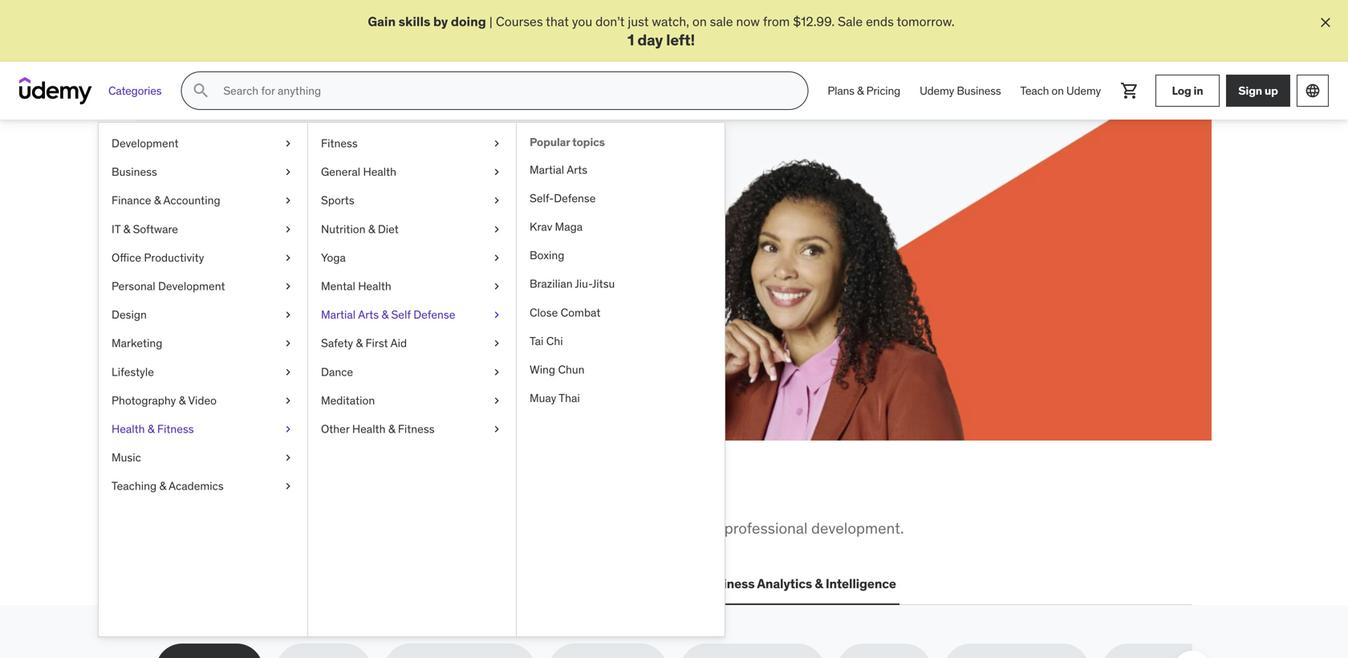 Task type: describe. For each thing, give the bounding box(es) containing it.
xsmall image for general health
[[490, 164, 503, 180]]

tomorrow. for save)
[[332, 279, 390, 296]]

it & software
[[112, 222, 178, 236]]

need
[[367, 478, 429, 512]]

close combat
[[530, 305, 601, 320]]

0 horizontal spatial fitness
[[157, 422, 194, 436]]

dance link
[[308, 358, 516, 386]]

diet
[[378, 222, 399, 236]]

it certifications button
[[285, 565, 386, 603]]

popular
[[530, 135, 570, 149]]

health for other health & fitness
[[352, 422, 386, 436]]

practice,
[[301, 190, 411, 223]]

ends for save)
[[301, 279, 329, 296]]

martial for martial arts & self defense
[[321, 308, 356, 322]]

chi
[[546, 334, 563, 348]]

personal development
[[112, 279, 225, 293]]

nutrition & diet link
[[308, 215, 516, 244]]

1 horizontal spatial defense
[[554, 191, 596, 206]]

marketing
[[112, 336, 162, 351]]

development inside personal development link
[[158, 279, 225, 293]]

1 horizontal spatial fitness
[[321, 136, 358, 151]]

arts for martial arts & self defense
[[358, 308, 379, 322]]

first
[[366, 336, 388, 351]]

doing
[[451, 13, 486, 30]]

boxing link
[[517, 241, 725, 270]]

development.
[[811, 519, 904, 538]]

gain skills by doing | courses that you don't just watch, on sale now from $12.99. sale ends tomorrow. 1 day left!
[[368, 13, 955, 49]]

sign up link
[[1226, 75, 1290, 107]]

xsmall image for dance
[[490, 364, 503, 380]]

topics
[[572, 135, 605, 149]]

xsmall image for business
[[282, 164, 295, 180]]

udemy image
[[19, 77, 92, 104]]

thai
[[559, 391, 580, 405]]

popular topics
[[530, 135, 605, 149]]

sports link
[[308, 186, 516, 215]]

data
[[488, 576, 516, 592]]

general health
[[321, 165, 396, 179]]

now
[[736, 13, 760, 30]]

submit search image
[[191, 81, 211, 100]]

it for it certifications
[[288, 576, 299, 592]]

ends for |
[[866, 13, 894, 30]]

martial arts
[[530, 162, 587, 177]]

xsmall image for other health & fitness
[[490, 421, 503, 437]]

sale for |
[[838, 13, 863, 30]]

Search for anything text field
[[220, 77, 788, 104]]

martial arts link
[[517, 156, 725, 184]]

other health & fitness
[[321, 422, 435, 436]]

xsmall image for music
[[282, 450, 295, 466]]

finance
[[112, 193, 151, 208]]

nutrition
[[321, 222, 366, 236]]

0 horizontal spatial defense
[[413, 308, 455, 322]]

office productivity
[[112, 250, 204, 265]]

xsmall image for it & software
[[282, 221, 295, 237]]

analytics
[[757, 576, 812, 592]]

xsmall image for finance & accounting
[[282, 193, 295, 209]]

fitness link
[[308, 129, 516, 158]]

starting
[[481, 261, 525, 278]]

succeed
[[415, 190, 515, 223]]

(and
[[213, 222, 269, 255]]

don't
[[596, 13, 625, 30]]

2 vertical spatial skills
[[318, 519, 352, 538]]

jitsu
[[592, 277, 615, 291]]

the
[[198, 478, 239, 512]]

health for mental health
[[358, 279, 391, 293]]

close combat link
[[517, 298, 725, 327]]

udemy business link
[[910, 72, 1011, 110]]

business analytics & intelligence button
[[697, 565, 899, 603]]

by
[[433, 13, 448, 30]]

on inside gain skills by doing | courses that you don't just watch, on sale now from $12.99. sale ends tomorrow. 1 day left!
[[692, 13, 707, 30]]

place
[[514, 478, 580, 512]]

choose a language image
[[1305, 83, 1321, 99]]

courses for (and
[[213, 261, 261, 278]]

one
[[463, 478, 509, 512]]

certifications
[[302, 576, 383, 592]]

our
[[487, 519, 509, 538]]

krav maga
[[530, 220, 583, 234]]

xsmall image for office productivity
[[282, 250, 295, 266]]

xsmall image for marketing
[[282, 336, 295, 351]]

& for first
[[356, 336, 363, 351]]

music link
[[99, 444, 307, 472]]

left!
[[666, 30, 695, 49]]

teach on udemy link
[[1011, 72, 1111, 110]]

chun
[[558, 362, 585, 377]]

finance & accounting
[[112, 193, 220, 208]]

academics
[[169, 479, 224, 493]]

& for fitness
[[148, 422, 155, 436]]

save)
[[274, 222, 338, 255]]

photography
[[112, 393, 176, 408]]

professional
[[724, 519, 808, 538]]

learn, practice, succeed (and save) courses for every skill in your learning journey, starting at $12.99. sale ends tomorrow.
[[213, 190, 525, 296]]

sale for save)
[[273, 279, 298, 296]]

workplace
[[244, 519, 314, 538]]

1 udemy from the left
[[920, 83, 954, 98]]

at
[[213, 279, 225, 296]]

from
[[156, 519, 191, 538]]

design
[[112, 308, 147, 322]]

teaching & academics
[[112, 479, 224, 493]]

mental health link
[[308, 272, 516, 301]]

every
[[283, 261, 313, 278]]

office
[[112, 250, 141, 265]]

xsmall image for fitness
[[490, 136, 503, 152]]

categories button
[[99, 72, 171, 110]]

dance
[[321, 365, 353, 379]]

video
[[188, 393, 217, 408]]



Task type: vqa. For each thing, say whether or not it's contained in the screenshot.
6
no



Task type: locate. For each thing, give the bounding box(es) containing it.
meditation
[[321, 393, 375, 408]]

& right "plans"
[[857, 83, 864, 98]]

0 vertical spatial tomorrow.
[[897, 13, 955, 30]]

tomorrow. for |
[[897, 13, 955, 30]]

xsmall image inside design link
[[282, 307, 295, 323]]

aid
[[391, 336, 407, 351]]

in up mental health
[[342, 261, 352, 278]]

sale inside gain skills by doing | courses that you don't just watch, on sale now from $12.99. sale ends tomorrow. 1 day left!
[[838, 13, 863, 30]]

photography & video link
[[99, 386, 307, 415]]

0 vertical spatial skills
[[399, 13, 430, 30]]

health down the your on the top left of the page
[[358, 279, 391, 293]]

in
[[1194, 83, 1203, 98], [342, 261, 352, 278], [433, 478, 458, 512]]

skills inside gain skills by doing | courses that you don't just watch, on sale now from $12.99. sale ends tomorrow. 1 day left!
[[399, 13, 430, 30]]

sale
[[710, 13, 733, 30]]

you inside all the skills you need in one place from critical workplace skills to technical topics, our catalog supports well-rounded professional development.
[[317, 478, 363, 512]]

martial arts & self defense link
[[308, 301, 516, 329]]

$12.99. down for
[[228, 279, 270, 296]]

health for general health
[[363, 165, 396, 179]]

courses up at
[[213, 261, 261, 278]]

mental
[[321, 279, 355, 293]]

& right teaching
[[159, 479, 166, 493]]

xsmall image for photography & video
[[282, 393, 295, 409]]

sale down every at left top
[[273, 279, 298, 296]]

xsmall image inside yoga link
[[490, 250, 503, 266]]

xsmall image inside lifestyle link
[[282, 364, 295, 380]]

$12.99. right from
[[793, 13, 835, 30]]

sign up
[[1238, 83, 1278, 98]]

health right other
[[352, 422, 386, 436]]

1 horizontal spatial courses
[[496, 13, 543, 30]]

xsmall image inside development link
[[282, 136, 295, 152]]

0 vertical spatial business
[[957, 83, 1001, 98]]

development
[[112, 136, 179, 151], [158, 279, 225, 293]]

teach on udemy
[[1020, 83, 1101, 98]]

1 vertical spatial $12.99.
[[228, 279, 270, 296]]

0 horizontal spatial courses
[[213, 261, 261, 278]]

xsmall image for safety & first aid
[[490, 336, 503, 351]]

close image
[[1318, 14, 1334, 30]]

courses
[[496, 13, 543, 30], [213, 261, 261, 278]]

defense
[[554, 191, 596, 206], [413, 308, 455, 322]]

$12.99. for |
[[793, 13, 835, 30]]

shopping cart with 0 items image
[[1120, 81, 1140, 100]]

supports
[[567, 519, 627, 538]]

2 vertical spatial in
[[433, 478, 458, 512]]

fitness down meditation link
[[398, 422, 435, 436]]

skills up 'workplace'
[[243, 478, 312, 512]]

1 horizontal spatial arts
[[567, 162, 587, 177]]

1 vertical spatial sale
[[273, 279, 298, 296]]

& left first
[[356, 336, 363, 351]]

it for it & software
[[112, 222, 121, 236]]

pricing
[[866, 83, 900, 98]]

1 horizontal spatial you
[[572, 13, 592, 30]]

just
[[628, 13, 649, 30]]

business analytics & intelligence
[[700, 576, 896, 592]]

xsmall image inside fitness link
[[490, 136, 503, 152]]

& for accounting
[[154, 193, 161, 208]]

that
[[546, 13, 569, 30]]

& left the diet
[[368, 222, 375, 236]]

self-
[[530, 191, 554, 206]]

it left certifications
[[288, 576, 299, 592]]

business up finance
[[112, 165, 157, 179]]

0 horizontal spatial ends
[[301, 279, 329, 296]]

xsmall image for health & fitness
[[282, 421, 295, 437]]

boxing
[[530, 248, 564, 263]]

muay thai
[[530, 391, 580, 405]]

in right log
[[1194, 83, 1203, 98]]

skills left by
[[399, 13, 430, 30]]

xsmall image inside the safety & first aid link
[[490, 336, 503, 351]]

xsmall image
[[282, 136, 295, 152], [490, 193, 503, 209], [282, 221, 295, 237], [490, 250, 503, 266], [490, 307, 503, 323], [282, 393, 295, 409], [282, 421, 295, 437], [490, 421, 503, 437], [282, 450, 295, 466], [282, 479, 295, 494]]

&
[[857, 83, 864, 98], [154, 193, 161, 208], [123, 222, 130, 236], [368, 222, 375, 236], [382, 308, 388, 322], [356, 336, 363, 351], [179, 393, 186, 408], [148, 422, 155, 436], [388, 422, 395, 436], [159, 479, 166, 493], [815, 576, 823, 592]]

1 vertical spatial defense
[[413, 308, 455, 322]]

1 horizontal spatial business
[[700, 576, 755, 592]]

for
[[264, 261, 279, 278]]

general health link
[[308, 158, 516, 186]]

self-defense link
[[517, 184, 725, 213]]

2 vertical spatial business
[[700, 576, 755, 592]]

& right analytics
[[815, 576, 823, 592]]

defense up maga
[[554, 191, 596, 206]]

& up 'office'
[[123, 222, 130, 236]]

xsmall image for teaching & academics
[[282, 479, 295, 494]]

0 horizontal spatial udemy
[[920, 83, 954, 98]]

development down office productivity link
[[158, 279, 225, 293]]

& left self
[[382, 308, 388, 322]]

$12.99. inside learn, practice, succeed (and save) courses for every skill in your learning journey, starting at $12.99. sale ends tomorrow.
[[228, 279, 270, 296]]

martial
[[530, 162, 564, 177], [321, 308, 356, 322]]

tomorrow. down the your on the top left of the page
[[332, 279, 390, 296]]

it
[[112, 222, 121, 236], [288, 576, 299, 592]]

2 udemy from the left
[[1066, 83, 1101, 98]]

xsmall image for mental health
[[490, 279, 503, 294]]

2 horizontal spatial fitness
[[398, 422, 435, 436]]

xsmall image inside sports link
[[490, 193, 503, 209]]

xsmall image for nutrition & diet
[[490, 221, 503, 237]]

development link
[[99, 129, 307, 158]]

xsmall image inside business link
[[282, 164, 295, 180]]

0 vertical spatial development
[[112, 136, 179, 151]]

0 horizontal spatial business
[[112, 165, 157, 179]]

courses inside learn, practice, succeed (and save) courses for every skill in your learning journey, starting at $12.99. sale ends tomorrow.
[[213, 261, 261, 278]]

martial arts & self defense element
[[516, 123, 725, 637]]

0 vertical spatial it
[[112, 222, 121, 236]]

xsmall image
[[490, 136, 503, 152], [282, 164, 295, 180], [490, 164, 503, 180], [282, 193, 295, 209], [490, 221, 503, 237], [282, 250, 295, 266], [282, 279, 295, 294], [490, 279, 503, 294], [282, 307, 295, 323], [282, 336, 295, 351], [490, 336, 503, 351], [282, 364, 295, 380], [490, 364, 503, 380], [490, 393, 503, 409]]

martial for martial arts
[[530, 162, 564, 177]]

ends inside gain skills by doing | courses that you don't just watch, on sale now from $12.99. sale ends tomorrow. 1 day left!
[[866, 13, 894, 30]]

intelligence
[[826, 576, 896, 592]]

0 horizontal spatial on
[[692, 13, 707, 30]]

it inside button
[[288, 576, 299, 592]]

sale
[[838, 13, 863, 30], [273, 279, 298, 296]]

it & software link
[[99, 215, 307, 244]]

it inside "link"
[[112, 222, 121, 236]]

your
[[355, 261, 380, 278]]

watch,
[[652, 13, 689, 30]]

critical
[[195, 519, 240, 538]]

0 vertical spatial courses
[[496, 13, 543, 30]]

on left "sale"
[[692, 13, 707, 30]]

0 vertical spatial $12.99.
[[793, 13, 835, 30]]

xsmall image inside other health & fitness link
[[490, 421, 503, 437]]

& for video
[[179, 393, 186, 408]]

skill
[[317, 261, 339, 278]]

health inside mental health link
[[358, 279, 391, 293]]

ends down skill
[[301, 279, 329, 296]]

xsmall image for sports
[[490, 193, 503, 209]]

fitness down photography & video
[[157, 422, 194, 436]]

wing chun
[[530, 362, 585, 377]]

1 horizontal spatial udemy
[[1066, 83, 1101, 98]]

0 vertical spatial on
[[692, 13, 707, 30]]

productivity
[[144, 250, 204, 265]]

business left analytics
[[700, 576, 755, 592]]

health inside general health link
[[363, 165, 396, 179]]

development down categories dropdown button at the top
[[112, 136, 179, 151]]

0 horizontal spatial sale
[[273, 279, 298, 296]]

1 vertical spatial skills
[[243, 478, 312, 512]]

business inside udemy business link
[[957, 83, 1001, 98]]

& for academics
[[159, 479, 166, 493]]

1 vertical spatial it
[[288, 576, 299, 592]]

self
[[391, 308, 411, 322]]

xsmall image inside it & software "link"
[[282, 221, 295, 237]]

1 vertical spatial in
[[342, 261, 352, 278]]

accounting
[[163, 193, 220, 208]]

udemy business
[[920, 83, 1001, 98]]

2 horizontal spatial in
[[1194, 83, 1203, 98]]

2 horizontal spatial business
[[957, 83, 1001, 98]]

xsmall image for martial arts & self defense
[[490, 307, 503, 323]]

ends inside learn, practice, succeed (and save) courses for every skill in your learning journey, starting at $12.99. sale ends tomorrow.
[[301, 279, 329, 296]]

self-defense
[[530, 191, 596, 206]]

sports
[[321, 193, 354, 208]]

1 vertical spatial martial
[[321, 308, 356, 322]]

1 horizontal spatial tomorrow.
[[897, 13, 955, 30]]

plans & pricing
[[828, 83, 900, 98]]

$12.99. inside gain skills by doing | courses that you don't just watch, on sale now from $12.99. sale ends tomorrow. 1 day left!
[[793, 13, 835, 30]]

health right general
[[363, 165, 396, 179]]

$12.99. for save)
[[228, 279, 270, 296]]

& right finance
[[154, 193, 161, 208]]

0 horizontal spatial $12.99.
[[228, 279, 270, 296]]

ends up pricing in the right of the page
[[866, 13, 894, 30]]

krav maga link
[[517, 213, 725, 241]]

in inside all the skills you need in one place from critical workplace skills to technical topics, our catalog supports well-rounded professional development.
[[433, 478, 458, 512]]

0 horizontal spatial arts
[[358, 308, 379, 322]]

arts up safety & first aid
[[358, 308, 379, 322]]

1 vertical spatial tomorrow.
[[332, 279, 390, 296]]

xsmall image for personal development
[[282, 279, 295, 294]]

1 horizontal spatial it
[[288, 576, 299, 592]]

science
[[519, 576, 567, 592]]

0 vertical spatial martial
[[530, 162, 564, 177]]

xsmall image inside dance link
[[490, 364, 503, 380]]

1 vertical spatial development
[[158, 279, 225, 293]]

health & fitness link
[[99, 415, 307, 444]]

martial down the mental on the top left of page
[[321, 308, 356, 322]]

0 horizontal spatial tomorrow.
[[332, 279, 390, 296]]

skills left to
[[318, 519, 352, 538]]

martial arts & self defense
[[321, 308, 455, 322]]

tai chi link
[[517, 327, 725, 356]]

xsmall image for design
[[282, 307, 295, 323]]

it up 'office'
[[112, 222, 121, 236]]

0 horizontal spatial you
[[317, 478, 363, 512]]

tomorrow. inside learn, practice, succeed (and save) courses for every skill in your learning journey, starting at $12.99. sale ends tomorrow.
[[332, 279, 390, 296]]

1 vertical spatial courses
[[213, 261, 261, 278]]

log in
[[1172, 83, 1203, 98]]

1 horizontal spatial in
[[433, 478, 458, 512]]

safety
[[321, 336, 353, 351]]

martial down popular
[[530, 162, 564, 177]]

0 vertical spatial ends
[[866, 13, 894, 30]]

fitness
[[321, 136, 358, 151], [157, 422, 194, 436], [398, 422, 435, 436]]

courses for doing
[[496, 13, 543, 30]]

1 vertical spatial arts
[[358, 308, 379, 322]]

tomorrow. up the udemy business
[[897, 13, 955, 30]]

xsmall image for yoga
[[490, 250, 503, 266]]

business for business
[[112, 165, 157, 179]]

design link
[[99, 301, 307, 329]]

you right that
[[572, 13, 592, 30]]

xsmall image inside marketing link
[[282, 336, 295, 351]]

1 horizontal spatial $12.99.
[[793, 13, 835, 30]]

combat
[[561, 305, 601, 320]]

0 horizontal spatial martial
[[321, 308, 356, 322]]

& left video
[[179, 393, 186, 408]]

business link
[[99, 158, 307, 186]]

you inside gain skills by doing | courses that you don't just watch, on sale now from $12.99. sale ends tomorrow. 1 day left!
[[572, 13, 592, 30]]

in up topics,
[[433, 478, 458, 512]]

xsmall image inside finance & accounting link
[[282, 193, 295, 209]]

tomorrow. inside gain skills by doing | courses that you don't just watch, on sale now from $12.99. sale ends tomorrow. 1 day left!
[[897, 13, 955, 30]]

0 vertical spatial you
[[572, 13, 592, 30]]

yoga
[[321, 250, 346, 265]]

defense right self
[[413, 308, 455, 322]]

arts down popular topics
[[567, 162, 587, 177]]

& down meditation link
[[388, 422, 395, 436]]

xsmall image inside martial arts & self defense link
[[490, 307, 503, 323]]

music
[[112, 450, 141, 465]]

1 vertical spatial you
[[317, 478, 363, 512]]

on
[[692, 13, 707, 30], [1052, 83, 1064, 98]]

on right teach
[[1052, 83, 1064, 98]]

business
[[957, 83, 1001, 98], [112, 165, 157, 179], [700, 576, 755, 592]]

health inside other health & fitness link
[[352, 422, 386, 436]]

xsmall image inside mental health link
[[490, 279, 503, 294]]

xsmall image inside 'teaching & academics' link
[[282, 479, 295, 494]]

1 horizontal spatial ends
[[866, 13, 894, 30]]

day
[[637, 30, 663, 49]]

xsmall image inside meditation link
[[490, 393, 503, 409]]

brazilian
[[530, 277, 573, 291]]

udemy inside 'link'
[[1066, 83, 1101, 98]]

udemy left shopping cart with 0 items image
[[1066, 83, 1101, 98]]

health inside health & fitness link
[[112, 422, 145, 436]]

log
[[1172, 83, 1191, 98]]

0 vertical spatial arts
[[567, 162, 587, 177]]

1
[[628, 30, 634, 49]]

business inside business link
[[112, 165, 157, 179]]

mental health
[[321, 279, 391, 293]]

1 vertical spatial ends
[[301, 279, 329, 296]]

1 horizontal spatial sale
[[838, 13, 863, 30]]

1 vertical spatial on
[[1052, 83, 1064, 98]]

fitness up general
[[321, 136, 358, 151]]

personal development link
[[99, 272, 307, 301]]

1 vertical spatial business
[[112, 165, 157, 179]]

from
[[763, 13, 790, 30]]

on inside the teach on udemy 'link'
[[1052, 83, 1064, 98]]

data science
[[488, 576, 567, 592]]

rounded
[[664, 519, 721, 538]]

plans
[[828, 83, 855, 98]]

|
[[489, 13, 493, 30]]

log in link
[[1156, 75, 1220, 107]]

0 horizontal spatial in
[[342, 261, 352, 278]]

& for software
[[123, 222, 130, 236]]

xsmall image for meditation
[[490, 393, 503, 409]]

& inside "link"
[[123, 222, 130, 236]]

& down photography
[[148, 422, 155, 436]]

xsmall image inside music link
[[282, 450, 295, 466]]

0 vertical spatial defense
[[554, 191, 596, 206]]

xsmall image inside general health link
[[490, 164, 503, 180]]

wing
[[530, 362, 555, 377]]

xsmall image for lifestyle
[[282, 364, 295, 380]]

tai
[[530, 334, 544, 348]]

muay thai link
[[517, 384, 725, 413]]

sale inside learn, practice, succeed (and save) courses for every skill in your learning journey, starting at $12.99. sale ends tomorrow.
[[273, 279, 298, 296]]

yoga link
[[308, 244, 516, 272]]

1 horizontal spatial martial
[[530, 162, 564, 177]]

xsmall image for development
[[282, 136, 295, 152]]

udemy right pricing in the right of the page
[[920, 83, 954, 98]]

in inside learn, practice, succeed (and save) courses for every skill in your learning journey, starting at $12.99. sale ends tomorrow.
[[342, 261, 352, 278]]

xsmall image inside office productivity link
[[282, 250, 295, 266]]

0 vertical spatial sale
[[838, 13, 863, 30]]

& for pricing
[[857, 83, 864, 98]]

0 horizontal spatial skills
[[243, 478, 312, 512]]

xsmall image inside health & fitness link
[[282, 421, 295, 437]]

sale up "plans"
[[838, 13, 863, 30]]

health up the "music"
[[112, 422, 145, 436]]

0 vertical spatial in
[[1194, 83, 1203, 98]]

wing chun link
[[517, 356, 725, 384]]

& for diet
[[368, 222, 375, 236]]

courses right | on the top left of page
[[496, 13, 543, 30]]

& inside button
[[815, 576, 823, 592]]

office productivity link
[[99, 244, 307, 272]]

business for business analytics & intelligence
[[700, 576, 755, 592]]

1 horizontal spatial skills
[[318, 519, 352, 538]]

xsmall image inside nutrition & diet link
[[490, 221, 503, 237]]

business inside button
[[700, 576, 755, 592]]

xsmall image inside photography & video link
[[282, 393, 295, 409]]

1 horizontal spatial on
[[1052, 83, 1064, 98]]

courses inside gain skills by doing | courses that you don't just watch, on sale now from $12.99. sale ends tomorrow. 1 day left!
[[496, 13, 543, 30]]

development inside development link
[[112, 136, 179, 151]]

you up to
[[317, 478, 363, 512]]

general
[[321, 165, 360, 179]]

2 horizontal spatial skills
[[399, 13, 430, 30]]

business left teach
[[957, 83, 1001, 98]]

xsmall image inside personal development link
[[282, 279, 295, 294]]

0 horizontal spatial it
[[112, 222, 121, 236]]

arts for martial arts
[[567, 162, 587, 177]]

jiu-
[[575, 277, 592, 291]]



